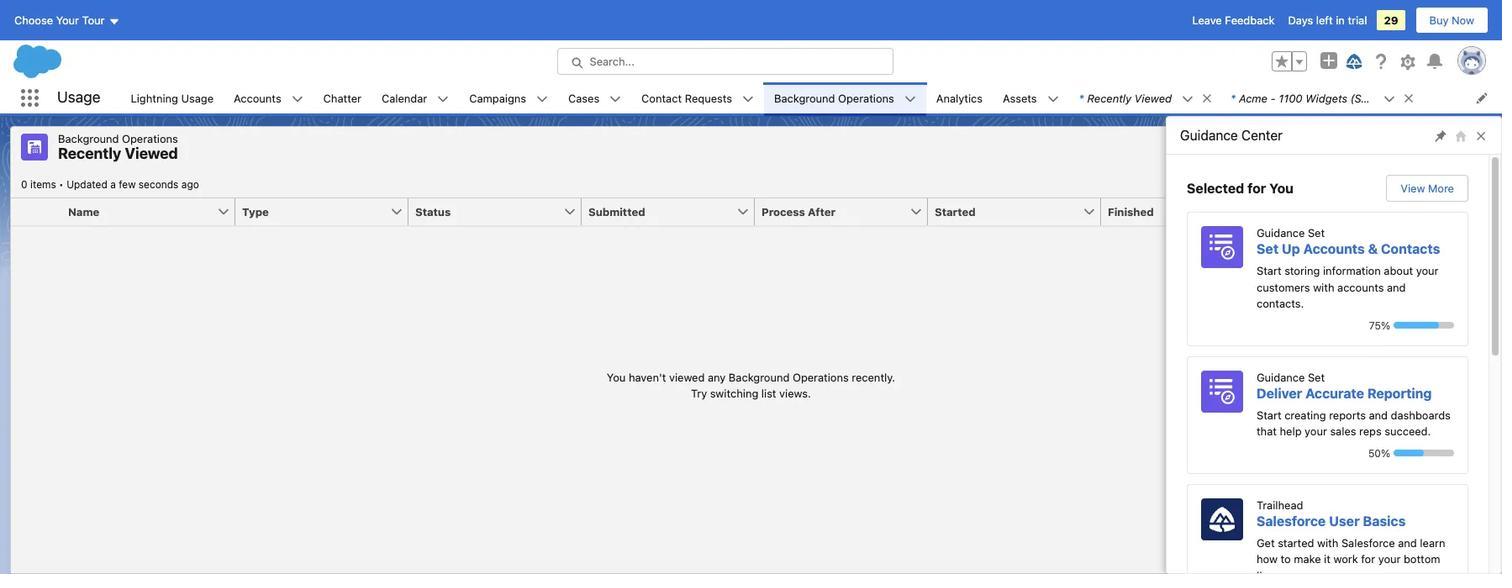 Task type: vqa. For each thing, say whether or not it's contained in the screenshot.
the bottommost and
yes



Task type: locate. For each thing, give the bounding box(es) containing it.
2 vertical spatial your
[[1379, 553, 1401, 566]]

0 vertical spatial operations
[[838, 91, 895, 105]]

text default image for background operations
[[905, 93, 916, 105]]

0 vertical spatial with
[[1314, 280, 1335, 294]]

trailhead
[[1257, 498, 1304, 512]]

0 horizontal spatial *
[[1079, 91, 1084, 105]]

and up reps
[[1370, 408, 1388, 422]]

guidance up deliver
[[1257, 370, 1305, 384]]

lightning
[[131, 91, 178, 105]]

list item
[[1069, 82, 1221, 114], [1221, 82, 1468, 114]]

guidance set set up accounts & contacts start storing information about your customers with accounts and contacts.
[[1257, 226, 1441, 310]]

guidance for guidance center
[[1181, 128, 1239, 143]]

you haven't viewed any background operations recently. try switching list views.
[[607, 370, 896, 400]]

status
[[607, 369, 896, 402]]

0 horizontal spatial usage
[[57, 89, 100, 106]]

and inside trailhead salesforce user basics get started with salesforce and learn how to make it work for your bottom line.
[[1399, 536, 1418, 550]]

ago
[[181, 178, 199, 190]]

operations inside list item
[[838, 91, 895, 105]]

0 horizontal spatial you
[[607, 370, 626, 384]]

0 vertical spatial accounts
[[234, 91, 281, 105]]

1 vertical spatial salesforce
[[1342, 536, 1396, 550]]

your left bottom
[[1379, 553, 1401, 566]]

status element
[[409, 198, 592, 226]]

2 horizontal spatial text default image
[[1404, 92, 1415, 104]]

about
[[1384, 264, 1414, 278]]

accounts
[[234, 91, 281, 105], [1304, 241, 1365, 256]]

text default image right calendar
[[438, 93, 449, 105]]

updated
[[67, 178, 108, 190]]

leave feedback link
[[1193, 13, 1275, 27]]

for right work
[[1362, 553, 1376, 566]]

requests
[[685, 91, 732, 105]]

text default image for cases
[[610, 93, 622, 105]]

0 vertical spatial set
[[1308, 226, 1325, 240]]

item number image
[[11, 198, 61, 225]]

1 vertical spatial progress bar progress bar
[[1394, 450, 1455, 457]]

salesforce down trailhead
[[1257, 513, 1326, 529]]

0 horizontal spatial your
[[1305, 425, 1328, 438]]

search...
[[590, 55, 635, 68]]

1 horizontal spatial for
[[1362, 553, 1376, 566]]

1 vertical spatial set
[[1257, 241, 1279, 256]]

* acme - 1100 widgets (sample) | opportunity
[[1231, 91, 1468, 105]]

text default image inside background operations list item
[[905, 93, 916, 105]]

start up customers
[[1257, 264, 1282, 278]]

0 vertical spatial your
[[1417, 264, 1439, 278]]

0 vertical spatial background
[[775, 91, 835, 105]]

information
[[1324, 264, 1381, 278]]

try
[[691, 387, 707, 400]]

your
[[1417, 264, 1439, 278], [1305, 425, 1328, 438], [1379, 553, 1401, 566]]

2 start from the top
[[1257, 408, 1282, 422]]

0 horizontal spatial text default image
[[292, 93, 303, 105]]

text default image inside calendar list item
[[438, 93, 449, 105]]

•
[[59, 178, 64, 190]]

1 vertical spatial and
[[1370, 408, 1388, 422]]

background inside you haven't viewed any background operations recently. try switching list views.
[[729, 370, 790, 384]]

with inside the guidance set set up accounts & contacts start storing information about your customers with accounts and contacts.
[[1314, 280, 1335, 294]]

1 horizontal spatial accounts
[[1304, 241, 1365, 256]]

2 vertical spatial set
[[1308, 370, 1325, 384]]

chatter
[[323, 91, 362, 105]]

* left acme
[[1231, 91, 1236, 105]]

text default image left cases link
[[537, 93, 548, 105]]

your inside guidance set deliver accurate reporting start creating reports and dashboards that help your sales reps succeed.
[[1305, 425, 1328, 438]]

buy now button
[[1416, 7, 1489, 34]]

0 horizontal spatial salesforce
[[1257, 513, 1326, 529]]

with down the storing
[[1314, 280, 1335, 294]]

contact requests list item
[[632, 82, 764, 114]]

deliver
[[1257, 386, 1303, 401]]

with up it
[[1318, 536, 1339, 550]]

text default image up guidance center
[[1202, 92, 1214, 104]]

accounts link
[[224, 82, 292, 114]]

background operations
[[775, 91, 895, 105]]

error
[[1282, 205, 1309, 218]]

name
[[68, 205, 99, 218]]

name element
[[61, 198, 246, 226]]

that
[[1257, 425, 1277, 438]]

0 vertical spatial progress bar progress bar
[[1394, 322, 1455, 329]]

you inside you haven't viewed any background operations recently. try switching list views.
[[607, 370, 626, 384]]

usage up background operations recently viewed
[[57, 89, 100, 106]]

0 vertical spatial recently
[[1088, 91, 1132, 105]]

name button
[[61, 198, 217, 225]]

text default image inside contact requests list item
[[743, 93, 754, 105]]

and for accurate
[[1370, 408, 1388, 422]]

set for deliver
[[1308, 370, 1325, 384]]

acme
[[1240, 91, 1268, 105]]

background
[[775, 91, 835, 105], [58, 132, 119, 145], [729, 370, 790, 384]]

guidance up "up"
[[1257, 226, 1305, 240]]

1 horizontal spatial recently
[[1088, 91, 1132, 105]]

finished element
[[1102, 198, 1285, 226]]

process after
[[762, 205, 836, 218]]

0 vertical spatial you
[[1270, 181, 1294, 196]]

started
[[1278, 536, 1315, 550]]

and
[[1388, 280, 1407, 294], [1370, 408, 1388, 422], [1399, 536, 1418, 550]]

seconds
[[139, 178, 179, 190]]

2 vertical spatial guidance
[[1257, 370, 1305, 384]]

after
[[808, 205, 836, 218]]

background operations link
[[764, 82, 905, 114]]

0 vertical spatial guidance
[[1181, 128, 1239, 143]]

recently viewed status
[[21, 178, 67, 190]]

50%
[[1369, 447, 1391, 460]]

and inside guidance set deliver accurate reporting start creating reports and dashboards that help your sales reps succeed.
[[1370, 408, 1388, 422]]

0
[[21, 178, 27, 190]]

creating
[[1285, 408, 1327, 422]]

leave feedback
[[1193, 13, 1275, 27]]

0 horizontal spatial viewed
[[125, 145, 178, 162]]

1 vertical spatial guidance
[[1257, 226, 1305, 240]]

text default image left chatter
[[292, 93, 303, 105]]

1 vertical spatial your
[[1305, 425, 1328, 438]]

start inside guidance set deliver accurate reporting start creating reports and dashboards that help your sales reps succeed.
[[1257, 408, 1282, 422]]

salesforce down basics
[[1342, 536, 1396, 550]]

1 horizontal spatial *
[[1231, 91, 1236, 105]]

calendar
[[382, 91, 427, 105]]

recently inside background operations recently viewed
[[58, 145, 121, 162]]

2 vertical spatial operations
[[793, 370, 849, 384]]

error message element
[[1275, 198, 1458, 226]]

text default image inside accounts list item
[[292, 93, 303, 105]]

a
[[110, 178, 116, 190]]

left
[[1317, 13, 1333, 27]]

0 vertical spatial start
[[1257, 264, 1282, 278]]

you left 'haven't'
[[607, 370, 626, 384]]

guidance inside guidance set deliver accurate reporting start creating reports and dashboards that help your sales reps succeed.
[[1257, 370, 1305, 384]]

1 horizontal spatial usage
[[181, 91, 214, 105]]

1 * from the left
[[1079, 91, 1084, 105]]

1 vertical spatial with
[[1318, 536, 1339, 550]]

your down creating on the bottom
[[1305, 425, 1328, 438]]

widgets
[[1306, 91, 1348, 105]]

set down error message
[[1308, 226, 1325, 240]]

1 vertical spatial you
[[607, 370, 626, 384]]

for
[[1248, 181, 1267, 196], [1362, 553, 1376, 566]]

0 vertical spatial viewed
[[1135, 91, 1172, 105]]

group
[[1272, 51, 1308, 71]]

text default image left analytics in the top of the page
[[905, 93, 916, 105]]

text default image right requests
[[743, 93, 754, 105]]

0 vertical spatial and
[[1388, 280, 1407, 294]]

recently right assets list item
[[1088, 91, 1132, 105]]

2 list item from the left
[[1221, 82, 1468, 114]]

* recently viewed
[[1079, 91, 1172, 105]]

you up the error
[[1270, 181, 1294, 196]]

set up accurate
[[1308, 370, 1325, 384]]

1 vertical spatial operations
[[122, 132, 178, 145]]

set inside guidance set deliver accurate reporting start creating reports and dashboards that help your sales reps succeed.
[[1308, 370, 1325, 384]]

action element
[[1448, 198, 1492, 226]]

reports
[[1330, 408, 1367, 422]]

1 vertical spatial accounts
[[1304, 241, 1365, 256]]

progress bar progress bar right 75%
[[1394, 322, 1455, 329]]

operations inside background operations recently viewed
[[122, 132, 178, 145]]

text default image
[[1202, 92, 1214, 104], [438, 93, 449, 105], [537, 93, 548, 105], [610, 93, 622, 105], [743, 93, 754, 105]]

list
[[121, 82, 1503, 114]]

status button
[[409, 198, 563, 225]]

text default image inside cases list item
[[610, 93, 622, 105]]

1 vertical spatial viewed
[[125, 145, 178, 162]]

and up bottom
[[1399, 536, 1418, 550]]

process after element
[[755, 198, 938, 226]]

1 vertical spatial for
[[1362, 553, 1376, 566]]

your down contacts
[[1417, 264, 1439, 278]]

accounts list item
[[224, 82, 313, 114]]

progress bar progress bar
[[1394, 322, 1455, 329], [1394, 450, 1455, 457]]

usage right lightning
[[181, 91, 214, 105]]

recently viewed|background operations|list view element
[[10, 126, 1493, 574]]

1 horizontal spatial text default image
[[905, 93, 916, 105]]

1 horizontal spatial your
[[1379, 553, 1401, 566]]

deliver accurate reporting button
[[1257, 386, 1433, 401]]

set left "up"
[[1257, 241, 1279, 256]]

* right assets list item
[[1079, 91, 1084, 105]]

chatter link
[[313, 82, 372, 114]]

finished button
[[1102, 198, 1256, 225]]

1 progress bar progress bar from the top
[[1394, 322, 1455, 329]]

recently
[[1088, 91, 1132, 105], [58, 145, 121, 162]]

reps
[[1360, 425, 1382, 438]]

progress bar progress bar down succeed.
[[1394, 450, 1455, 457]]

1 list item from the left
[[1069, 82, 1221, 114]]

to
[[1281, 553, 1291, 566]]

type button
[[235, 198, 390, 225]]

recently.
[[852, 370, 896, 384]]

text default image inside "list item"
[[1202, 92, 1214, 104]]

progress bar image
[[1394, 322, 1440, 329]]

(sample)
[[1351, 91, 1397, 105]]

progress bar image
[[1394, 450, 1425, 457]]

for right selected
[[1248, 181, 1267, 196]]

bottom
[[1404, 553, 1441, 566]]

status containing you haven't viewed any background operations recently.
[[607, 369, 896, 402]]

recently up the updated
[[58, 145, 121, 162]]

2 vertical spatial and
[[1399, 536, 1418, 550]]

text default image for contact requests
[[743, 93, 754, 105]]

background operations recently viewed
[[58, 132, 178, 162]]

guidance inside the guidance set set up accounts & contacts start storing information about your customers with accounts and contacts.
[[1257, 226, 1305, 240]]

1 start from the top
[[1257, 264, 1282, 278]]

guidance for guidance set deliver accurate reporting start creating reports and dashboards that help your sales reps succeed.
[[1257, 370, 1305, 384]]

2 horizontal spatial your
[[1417, 264, 1439, 278]]

1 vertical spatial recently
[[58, 145, 121, 162]]

status
[[415, 205, 451, 218]]

2 * from the left
[[1231, 91, 1236, 105]]

1 vertical spatial background
[[58, 132, 119, 145]]

start up that
[[1257, 408, 1282, 422]]

campaigns link
[[459, 82, 537, 114]]

items
[[30, 178, 56, 190]]

text default image inside the 'campaigns' list item
[[537, 93, 548, 105]]

guidance left "center"
[[1181, 128, 1239, 143]]

salesforce
[[1257, 513, 1326, 529], [1342, 536, 1396, 550]]

error message
[[1282, 205, 1360, 218]]

choose your tour
[[14, 13, 105, 27]]

background inside background operations recently viewed
[[58, 132, 119, 145]]

succeed.
[[1385, 425, 1432, 438]]

text default image
[[1404, 92, 1415, 104], [292, 93, 303, 105], [905, 93, 916, 105]]

0 horizontal spatial accounts
[[234, 91, 281, 105]]

0 vertical spatial salesforce
[[1257, 513, 1326, 529]]

basics
[[1364, 513, 1406, 529]]

text default image right cases
[[610, 93, 622, 105]]

background inside list item
[[775, 91, 835, 105]]

1 vertical spatial start
[[1257, 408, 1282, 422]]

feedback
[[1226, 13, 1275, 27]]

and down the about
[[1388, 280, 1407, 294]]

background operations image
[[21, 134, 48, 161]]

background for background operations
[[775, 91, 835, 105]]

message
[[1312, 205, 1360, 218]]

0 horizontal spatial for
[[1248, 181, 1267, 196]]

1 horizontal spatial viewed
[[1135, 91, 1172, 105]]

2 vertical spatial background
[[729, 370, 790, 384]]

analytics
[[937, 91, 983, 105]]

text default image right (sample)
[[1404, 92, 1415, 104]]

days left in trial
[[1289, 13, 1368, 27]]

0 horizontal spatial recently
[[58, 145, 121, 162]]

2 progress bar progress bar from the top
[[1394, 450, 1455, 457]]

you
[[1270, 181, 1294, 196], [607, 370, 626, 384]]



Task type: describe. For each thing, give the bounding box(es) containing it.
center
[[1242, 128, 1283, 143]]

cases
[[568, 91, 600, 105]]

1 horizontal spatial you
[[1270, 181, 1294, 196]]

display as table image
[[1358, 164, 1395, 190]]

operations for background operations
[[838, 91, 895, 105]]

submitted
[[589, 205, 646, 218]]

your inside the guidance set set up accounts & contacts start storing information about your customers with accounts and contacts.
[[1417, 264, 1439, 278]]

text default image for accounts
[[292, 93, 303, 105]]

&
[[1369, 241, 1378, 256]]

haven't
[[629, 370, 666, 384]]

start inside the guidance set set up accounts & contacts start storing information about your customers with accounts and contacts.
[[1257, 264, 1282, 278]]

choose
[[14, 13, 53, 27]]

type
[[242, 205, 269, 218]]

cases link
[[558, 82, 610, 114]]

guidance for guidance set set up accounts & contacts start storing information about your customers with accounts and contacts.
[[1257, 226, 1305, 240]]

0 vertical spatial for
[[1248, 181, 1267, 196]]

started element
[[928, 198, 1112, 226]]

make
[[1294, 553, 1322, 566]]

assets link
[[993, 82, 1047, 114]]

viewed inside background operations recently viewed
[[125, 145, 178, 162]]

your
[[56, 13, 79, 27]]

line.
[[1257, 569, 1278, 574]]

trailhead salesforce user basics get started with salesforce and learn how to make it work for your bottom line.
[[1257, 498, 1446, 574]]

search... button
[[557, 48, 894, 75]]

sales
[[1331, 425, 1357, 438]]

choose your tour button
[[13, 7, 121, 34]]

started
[[935, 205, 976, 218]]

* for * acme - 1100 widgets (sample) | opportunity
[[1231, 91, 1236, 105]]

* for * recently viewed
[[1079, 91, 1084, 105]]

75%
[[1370, 319, 1391, 332]]

contacts
[[1382, 241, 1441, 256]]

contact requests
[[642, 91, 732, 105]]

29
[[1385, 13, 1399, 27]]

any
[[708, 370, 726, 384]]

viewed
[[669, 370, 705, 384]]

selected
[[1187, 181, 1245, 196]]

-
[[1271, 91, 1276, 105]]

contacts.
[[1257, 297, 1305, 310]]

campaigns list item
[[459, 82, 558, 114]]

set for set
[[1308, 226, 1325, 240]]

lightning usage
[[131, 91, 214, 105]]

view more
[[1401, 182, 1455, 195]]

in
[[1336, 13, 1345, 27]]

progress bar progress bar for deliver accurate reporting
[[1394, 450, 1455, 457]]

trial
[[1348, 13, 1368, 27]]

process
[[762, 205, 805, 218]]

accurate
[[1306, 386, 1365, 401]]

action image
[[1448, 198, 1492, 225]]

text default image inside "list item"
[[1404, 92, 1415, 104]]

1100
[[1279, 91, 1303, 105]]

learn
[[1421, 536, 1446, 550]]

leave
[[1193, 13, 1223, 27]]

contact
[[642, 91, 682, 105]]

progress bar progress bar for set up accounts & contacts
[[1394, 322, 1455, 329]]

work
[[1334, 553, 1359, 566]]

operations inside you haven't viewed any background operations recently. try switching list views.
[[793, 370, 849, 384]]

and for basics
[[1399, 536, 1418, 550]]

assets list item
[[993, 82, 1069, 114]]

background operations list item
[[764, 82, 927, 114]]

dashboards
[[1391, 408, 1451, 422]]

salesforce user basics button
[[1257, 513, 1406, 529]]

customers
[[1257, 280, 1311, 294]]

lightning usage link
[[121, 82, 224, 114]]

list containing lightning usage
[[121, 82, 1503, 114]]

storing
[[1285, 264, 1321, 278]]

contact requests link
[[632, 82, 743, 114]]

buy
[[1430, 13, 1449, 27]]

with inside trailhead salesforce user basics get started with salesforce and learn how to make it work for your bottom line.
[[1318, 536, 1339, 550]]

item number element
[[11, 198, 61, 226]]

error message button
[[1275, 198, 1430, 225]]

view more button
[[1387, 175, 1469, 202]]

up
[[1282, 241, 1301, 256]]

for inside trailhead salesforce user basics get started with salesforce and learn how to make it work for your bottom line.
[[1362, 553, 1376, 566]]

set up accounts & contacts button
[[1257, 241, 1441, 256]]

cases list item
[[558, 82, 632, 114]]

it
[[1325, 553, 1331, 566]]

buy now
[[1430, 13, 1475, 27]]

text default image for campaigns
[[537, 93, 548, 105]]

how
[[1257, 553, 1278, 566]]

days
[[1289, 13, 1314, 27]]

text default image for calendar
[[438, 93, 449, 105]]

status inside recently viewed|background operations|list view element
[[607, 369, 896, 402]]

more
[[1429, 182, 1455, 195]]

your inside trailhead salesforce user basics get started with salesforce and learn how to make it work for your bottom line.
[[1379, 553, 1401, 566]]

background for background operations recently viewed
[[58, 132, 119, 145]]

started button
[[928, 198, 1083, 225]]

selected for you
[[1187, 181, 1294, 196]]

accounts inside the guidance set set up accounts & contacts start storing information about your customers with accounts and contacts.
[[1304, 241, 1365, 256]]

get
[[1257, 536, 1275, 550]]

operations for background operations recently viewed
[[122, 132, 178, 145]]

tour
[[82, 13, 105, 27]]

calendar list item
[[372, 82, 459, 114]]

guidance center
[[1181, 128, 1283, 143]]

process after button
[[755, 198, 910, 225]]

user
[[1330, 513, 1360, 529]]

type element
[[235, 198, 419, 226]]

help
[[1280, 425, 1302, 438]]

submitted button
[[582, 198, 737, 225]]

campaigns
[[469, 91, 526, 105]]

accounts
[[1338, 280, 1385, 294]]

accounts inside list item
[[234, 91, 281, 105]]

calendar link
[[372, 82, 438, 114]]

and inside the guidance set set up accounts & contacts start storing information about your customers with accounts and contacts.
[[1388, 280, 1407, 294]]

1 horizontal spatial salesforce
[[1342, 536, 1396, 550]]

submitted element
[[582, 198, 765, 226]]



